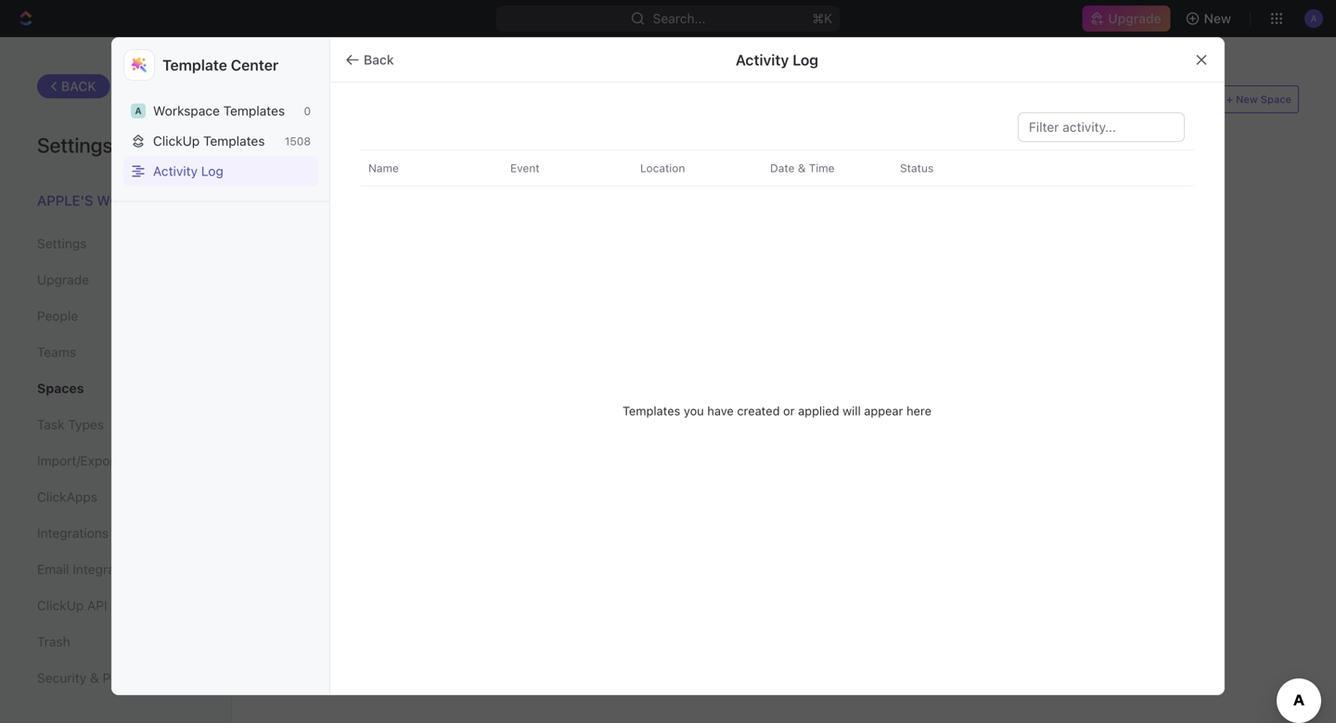 Task type: vqa. For each thing, say whether or not it's contained in the screenshot.
Team Space, , "element" to the right
no



Task type: describe. For each thing, give the bounding box(es) containing it.
0
[[304, 104, 311, 117]]

center
[[231, 56, 279, 74]]

security
[[37, 670, 87, 686]]

task types
[[37, 417, 104, 432]]

task
[[37, 417, 65, 432]]

spaces for spaces
[[37, 381, 84, 396]]

workspace templates
[[153, 103, 285, 118]]

1 horizontal spatial activity log
[[736, 51, 819, 69]]

event
[[511, 162, 540, 175]]

name column header
[[360, 150, 494, 186]]

spaces link
[[37, 373, 194, 404]]

+
[[1227, 93, 1234, 105]]

space
[[1261, 93, 1292, 105]]

security & permissions
[[37, 670, 175, 686]]

settings element
[[0, 37, 232, 723]]

types
[[68, 417, 104, 432]]

template center
[[162, 56, 279, 74]]

a
[[135, 105, 142, 116]]

people link
[[37, 300, 194, 332]]

1 vertical spatial upgrade link
[[37, 264, 194, 296]]

clickup templates
[[153, 133, 265, 149]]

2 settings from the top
[[37, 236, 87, 251]]

permissions
[[103, 670, 175, 686]]

apple's workspace
[[37, 192, 183, 208]]

grid containing name
[[360, 149, 1195, 672]]

+ new space
[[1227, 93, 1292, 105]]

import/export link
[[37, 445, 194, 477]]

import/export
[[37, 453, 119, 468]]

trash link
[[37, 626, 194, 658]]

back link
[[37, 74, 110, 98]]

0 vertical spatial upgrade
[[1109, 11, 1162, 26]]

upgrade inside settings element
[[37, 272, 89, 287]]

activity log button
[[123, 156, 318, 186]]

templates for clickup templates
[[203, 133, 265, 149]]

1 settings from the top
[[37, 133, 113, 157]]

date & time column header
[[750, 150, 884, 186]]

1 vertical spatial new
[[1237, 93, 1258, 105]]

back
[[61, 78, 96, 94]]

activity log inside button
[[153, 163, 224, 179]]

& for date
[[798, 162, 806, 175]]

apple's
[[37, 192, 93, 208]]

0 vertical spatial upgrade link
[[1083, 6, 1171, 32]]

log inside button
[[201, 163, 224, 179]]

location column header
[[620, 150, 754, 186]]

(1)
[[329, 91, 347, 109]]

clickup api
[[37, 598, 107, 613]]



Task type: locate. For each thing, give the bounding box(es) containing it.
1 vertical spatial settings
[[37, 236, 87, 251]]

search...
[[653, 11, 706, 26]]

teams link
[[37, 337, 194, 368]]

security & permissions link
[[37, 662, 194, 694]]

1 horizontal spatial new
[[1237, 93, 1258, 105]]

& inside settings element
[[90, 670, 99, 686]]

integrations link
[[37, 518, 194, 549]]

0 vertical spatial activity
[[736, 51, 789, 69]]

1 horizontal spatial activity
[[736, 51, 789, 69]]

upgrade link
[[1083, 6, 1171, 32], [37, 264, 194, 296]]

0 horizontal spatial upgrade
[[37, 272, 89, 287]]

& right date
[[798, 162, 806, 175]]

settings up apple's
[[37, 133, 113, 157]]

workspace
[[153, 103, 220, 118], [97, 192, 183, 208]]

1 horizontal spatial upgrade
[[1109, 11, 1162, 26]]

spaces down teams at the left
[[37, 381, 84, 396]]

0 vertical spatial new
[[1205, 11, 1232, 26]]

time
[[809, 162, 835, 175]]

1 vertical spatial activity log
[[153, 163, 224, 179]]

clickup api link
[[37, 590, 194, 621]]

clickapps link
[[37, 481, 194, 513]]

api
[[87, 598, 107, 613]]

name
[[369, 162, 399, 175]]

trash
[[37, 634, 70, 649]]

1 horizontal spatial clickup
[[153, 133, 200, 149]]

back
[[364, 52, 394, 67]]

0 horizontal spatial spaces
[[37, 381, 84, 396]]

activity log
[[736, 51, 819, 69], [153, 163, 224, 179]]

spaces
[[269, 91, 325, 109], [37, 381, 84, 396]]

1 horizontal spatial upgrade link
[[1083, 6, 1171, 32]]

event column header
[[490, 150, 624, 186]]

clickup for clickup api
[[37, 598, 84, 613]]

email integration
[[37, 562, 137, 577]]

clickapps
[[37, 489, 97, 505]]

people
[[37, 308, 78, 324]]

upgrade link left new button at the right of the page
[[1083, 6, 1171, 32]]

workspace inside settings element
[[97, 192, 183, 208]]

0 vertical spatial log
[[793, 51, 819, 69]]

templates down center
[[223, 103, 285, 118]]

clickup inside settings element
[[37, 598, 84, 613]]

activity log down ⌘k
[[736, 51, 819, 69]]

clickup down the workspace templates
[[153, 133, 200, 149]]

upgrade
[[1109, 11, 1162, 26], [37, 272, 89, 287]]

new
[[1205, 11, 1232, 26], [1237, 93, 1258, 105]]

new inside button
[[1205, 11, 1232, 26]]

log down ⌘k
[[793, 51, 819, 69]]

templates for workspace templates
[[223, 103, 285, 118]]

teams
[[37, 344, 76, 360]]

settings link
[[37, 228, 194, 259]]

1 vertical spatial log
[[201, 163, 224, 179]]

⌘k
[[813, 11, 833, 26]]

1 vertical spatial upgrade
[[37, 272, 89, 287]]

0 horizontal spatial new
[[1205, 11, 1232, 26]]

0 vertical spatial workspace
[[153, 103, 220, 118]]

0 vertical spatial settings
[[37, 133, 113, 157]]

0 vertical spatial clickup
[[153, 133, 200, 149]]

upgrade up "people"
[[37, 272, 89, 287]]

1 vertical spatial templates
[[203, 133, 265, 149]]

status column header
[[880, 150, 1014, 186]]

row containing event
[[490, 149, 1195, 187]]

log
[[793, 51, 819, 69], [201, 163, 224, 179]]

1 horizontal spatial spaces
[[269, 91, 325, 109]]

0 vertical spatial templates
[[223, 103, 285, 118]]

1 vertical spatial &
[[90, 670, 99, 686]]

workspace up settings link
[[97, 192, 183, 208]]

0 vertical spatial activity log
[[736, 51, 819, 69]]

1 vertical spatial activity
[[153, 163, 198, 179]]

back button
[[338, 45, 405, 75]]

templates up 'activity log' button on the left top
[[203, 133, 265, 149]]

spaces inside settings element
[[37, 381, 84, 396]]

apple's workspace, , element
[[131, 103, 146, 118]]

settings
[[37, 133, 113, 157], [37, 236, 87, 251]]

email integration link
[[37, 554, 194, 585]]

grid
[[360, 149, 1195, 672]]

log down clickup templates
[[201, 163, 224, 179]]

0 vertical spatial spaces
[[269, 91, 325, 109]]

email
[[37, 562, 69, 577]]

clickup up "trash"
[[37, 598, 84, 613]]

activity
[[736, 51, 789, 69], [153, 163, 198, 179]]

new up +
[[1205, 11, 1232, 26]]

1 horizontal spatial log
[[793, 51, 819, 69]]

spaces (1)
[[269, 91, 347, 109]]

clickup for clickup templates
[[153, 133, 200, 149]]

date & time
[[770, 162, 835, 175]]

1 vertical spatial workspace
[[97, 192, 183, 208]]

activity log down clickup templates
[[153, 163, 224, 179]]

integrations
[[37, 525, 109, 541]]

templates
[[223, 103, 285, 118], [203, 133, 265, 149]]

1 vertical spatial clickup
[[37, 598, 84, 613]]

new right +
[[1237, 93, 1258, 105]]

Filter activity... text field
[[1029, 113, 1174, 141]]

& inside column header
[[798, 162, 806, 175]]

0 vertical spatial &
[[798, 162, 806, 175]]

spaces up 1508 at top left
[[269, 91, 325, 109]]

1 horizontal spatial &
[[798, 162, 806, 175]]

& for security
[[90, 670, 99, 686]]

integration
[[73, 562, 137, 577]]

task types link
[[37, 409, 194, 440]]

row
[[490, 149, 1195, 187]]

template
[[162, 56, 227, 74]]

upgrade link up people link
[[37, 264, 194, 296]]

activity inside 'activity log' button
[[153, 163, 198, 179]]

1508
[[285, 134, 311, 147]]

date
[[770, 162, 795, 175]]

0 horizontal spatial activity
[[153, 163, 198, 179]]

&
[[798, 162, 806, 175], [90, 670, 99, 686]]

location
[[641, 162, 685, 175]]

new button
[[1179, 4, 1243, 33]]

0 horizontal spatial activity log
[[153, 163, 224, 179]]

status
[[900, 162, 934, 175]]

0 horizontal spatial upgrade link
[[37, 264, 194, 296]]

0 horizontal spatial log
[[201, 163, 224, 179]]

0 horizontal spatial clickup
[[37, 598, 84, 613]]

workspace up clickup templates
[[153, 103, 220, 118]]

0 horizontal spatial &
[[90, 670, 99, 686]]

clickup
[[153, 133, 200, 149], [37, 598, 84, 613]]

& right security
[[90, 670, 99, 686]]

spaces for spaces (1)
[[269, 91, 325, 109]]

upgrade left new button at the right of the page
[[1109, 11, 1162, 26]]

1 vertical spatial spaces
[[37, 381, 84, 396]]

settings down apple's
[[37, 236, 87, 251]]



